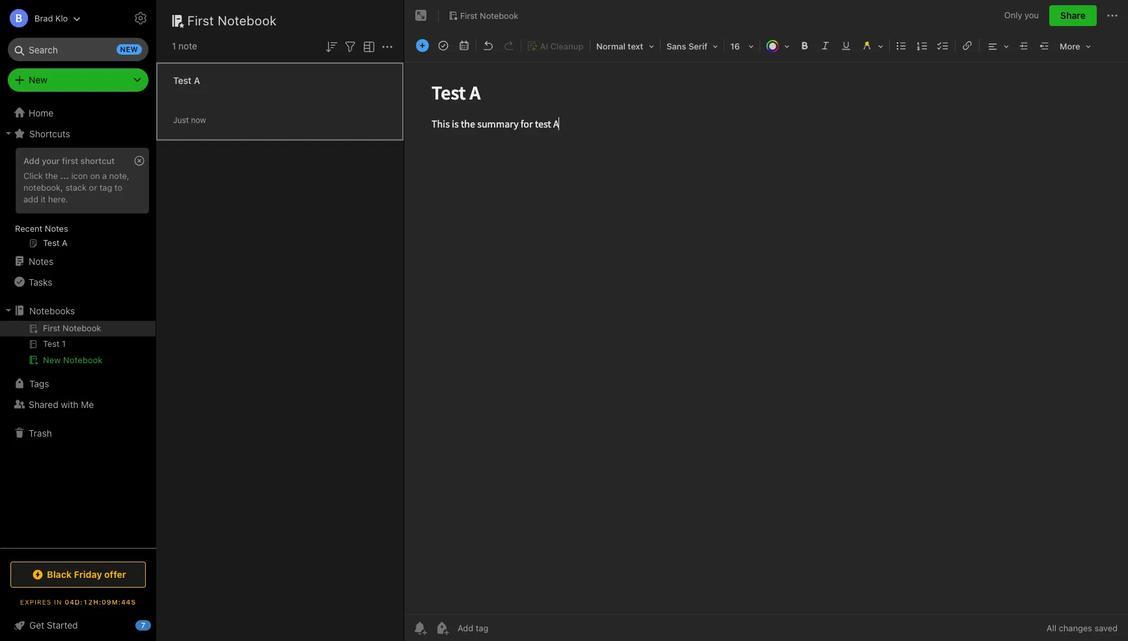 Task type: describe. For each thing, give the bounding box(es) containing it.
share
[[1060, 10, 1086, 21]]

bold image
[[795, 36, 814, 55]]

now
[[191, 115, 206, 125]]

tag
[[99, 182, 112, 193]]

here.
[[48, 194, 68, 204]]

calendar event image
[[455, 36, 473, 55]]

just
[[173, 115, 189, 125]]

group containing add your first shortcut
[[0, 144, 156, 256]]

your
[[42, 156, 60, 166]]

or
[[89, 182, 97, 193]]

brad
[[35, 13, 53, 23]]

shared
[[29, 399, 58, 410]]

notebook for new notebook button
[[63, 355, 103, 365]]

tree containing home
[[0, 102, 156, 547]]

icon on a note, notebook, stack or tag to add it here.
[[23, 171, 129, 204]]

0 horizontal spatial first
[[187, 13, 214, 28]]

with
[[61, 399, 78, 410]]

get started
[[29, 620, 78, 631]]

klo
[[55, 13, 68, 23]]

started
[[47, 620, 78, 631]]

icon
[[71, 171, 88, 181]]

Search text field
[[17, 38, 139, 61]]

trash link
[[0, 422, 156, 443]]

add
[[23, 194, 38, 204]]

in
[[54, 598, 62, 606]]

0 horizontal spatial more actions field
[[380, 38, 395, 55]]

expires in 04d:12h:09m:44s
[[20, 598, 136, 606]]

the
[[45, 171, 58, 181]]

sans serif
[[667, 41, 708, 51]]

tasks
[[29, 276, 52, 287]]

trash
[[29, 427, 52, 438]]

cell inside tree
[[0, 321, 156, 337]]

first notebook inside button
[[460, 10, 518, 21]]

add your first shortcut
[[23, 156, 115, 166]]

only you
[[1004, 10, 1039, 20]]

Font color field
[[762, 36, 794, 55]]

share button
[[1049, 5, 1097, 26]]

note window element
[[404, 0, 1128, 641]]

black
[[47, 569, 72, 580]]

test a
[[173, 75, 200, 86]]

tags button
[[0, 373, 156, 394]]

just now
[[173, 115, 206, 125]]

7
[[141, 621, 145, 629]]

click to collapse image
[[151, 617, 161, 633]]

bulleted list image
[[892, 36, 911, 55]]

add a reminder image
[[412, 620, 428, 636]]

Font family field
[[662, 36, 723, 55]]

expand note image
[[413, 8, 429, 23]]

Help and Learning task checklist field
[[0, 615, 156, 636]]

italic image
[[816, 36, 835, 55]]

first notebook button
[[444, 7, 523, 25]]

settings image
[[133, 10, 148, 26]]

Note Editor text field
[[404, 62, 1128, 615]]

Font size field
[[726, 36, 758, 55]]

normal text
[[596, 41, 643, 51]]

a
[[194, 75, 200, 86]]

test
[[173, 75, 191, 86]]

0 vertical spatial notes
[[45, 223, 68, 234]]

shared with me
[[29, 399, 94, 410]]

saved
[[1095, 623, 1118, 633]]

add
[[23, 156, 40, 166]]

new button
[[8, 68, 148, 92]]

click
[[23, 171, 43, 181]]

1
[[172, 40, 176, 51]]

expires
[[20, 598, 52, 606]]

Account field
[[0, 5, 81, 31]]

all
[[1047, 623, 1057, 633]]

Add filters field
[[342, 38, 358, 55]]



Task type: locate. For each thing, give the bounding box(es) containing it.
notes
[[45, 223, 68, 234], [29, 256, 54, 267]]

all changes saved
[[1047, 623, 1118, 633]]

get
[[29, 620, 44, 631]]

text
[[628, 41, 643, 51]]

expand notebooks image
[[3, 305, 14, 316]]

on
[[90, 171, 100, 181]]

indent image
[[1015, 36, 1033, 55]]

04d:12h:09m:44s
[[65, 598, 136, 606]]

notebook,
[[23, 182, 63, 193]]

shared with me link
[[0, 394, 156, 415]]

notes link
[[0, 251, 156, 271]]

More actions field
[[1105, 5, 1120, 26], [380, 38, 395, 55]]

shortcuts button
[[0, 123, 156, 144]]

notebook for first notebook button on the top left of page
[[480, 10, 518, 21]]

friday
[[74, 569, 102, 580]]

brad klo
[[35, 13, 68, 23]]

more
[[1060, 41, 1080, 51]]

new
[[120, 45, 138, 53]]

changes
[[1059, 623, 1092, 633]]

more actions field right share button
[[1105, 5, 1120, 26]]

insert link image
[[958, 36, 976, 55]]

black friday offer
[[47, 569, 126, 580]]

...
[[60, 171, 69, 181]]

1 horizontal spatial first notebook
[[460, 10, 518, 21]]

tags
[[29, 378, 49, 389]]

shortcuts
[[29, 128, 70, 139]]

more actions image
[[1105, 8, 1120, 23]]

serif
[[689, 41, 708, 51]]

16
[[730, 41, 740, 51]]

add filters image
[[342, 39, 358, 55]]

only
[[1004, 10, 1022, 20]]

stack
[[65, 182, 87, 193]]

More field
[[1055, 36, 1095, 55]]

group
[[0, 144, 156, 256]]

1 note
[[172, 40, 197, 51]]

click the ...
[[23, 171, 69, 181]]

undo image
[[479, 36, 497, 55]]

1 horizontal spatial notebook
[[218, 13, 277, 28]]

first up calendar event image
[[460, 10, 478, 21]]

notebook inside group
[[63, 355, 103, 365]]

0 vertical spatial more actions field
[[1105, 5, 1120, 26]]

0 horizontal spatial notebook
[[63, 355, 103, 365]]

Highlight field
[[857, 36, 888, 55]]

add tag image
[[434, 620, 450, 636]]

task image
[[434, 36, 452, 55]]

shortcut
[[80, 156, 115, 166]]

more actions field right view options field
[[380, 38, 395, 55]]

recent notes
[[15, 223, 68, 234]]

1 horizontal spatial more actions field
[[1105, 5, 1120, 26]]

1 horizontal spatial first
[[460, 10, 478, 21]]

new
[[29, 74, 47, 85], [43, 355, 61, 365]]

notebook inside note window element
[[480, 10, 518, 21]]

Alignment field
[[981, 36, 1014, 55]]

it
[[41, 194, 46, 204]]

new search field
[[17, 38, 142, 61]]

first
[[62, 156, 78, 166]]

recent
[[15, 223, 43, 234]]

Sort options field
[[324, 38, 339, 55]]

0 horizontal spatial first notebook
[[187, 13, 277, 28]]

2 horizontal spatial notebook
[[480, 10, 518, 21]]

notebook
[[480, 10, 518, 21], [218, 13, 277, 28], [63, 355, 103, 365]]

Insert field
[[413, 36, 432, 55]]

you
[[1025, 10, 1039, 20]]

Heading level field
[[592, 36, 659, 55]]

new inside button
[[43, 355, 61, 365]]

tasks button
[[0, 271, 156, 292]]

home link
[[0, 102, 156, 123]]

0 vertical spatial new
[[29, 74, 47, 85]]

1 vertical spatial notes
[[29, 256, 54, 267]]

1 vertical spatial more actions field
[[380, 38, 395, 55]]

notes up tasks
[[29, 256, 54, 267]]

new inside popup button
[[29, 74, 47, 85]]

normal
[[596, 41, 626, 51]]

to
[[114, 182, 122, 193]]

note
[[178, 40, 197, 51]]

View options field
[[358, 38, 377, 55]]

new for new
[[29, 74, 47, 85]]

1 vertical spatial new
[[43, 355, 61, 365]]

first notebook
[[460, 10, 518, 21], [187, 13, 277, 28]]

cell
[[0, 321, 156, 337]]

note,
[[109, 171, 129, 181]]

new up home
[[29, 74, 47, 85]]

new up the tags in the bottom of the page
[[43, 355, 61, 365]]

first notebook up note
[[187, 13, 277, 28]]

black friday offer button
[[10, 562, 146, 588]]

outdent image
[[1036, 36, 1054, 55]]

new notebook button
[[0, 352, 156, 368]]

notebooks
[[29, 305, 75, 316]]

new notebook group
[[0, 321, 156, 373]]

checklist image
[[934, 36, 952, 55]]

notebooks link
[[0, 300, 156, 321]]

underline image
[[837, 36, 855, 55]]

new for new notebook
[[43, 355, 61, 365]]

Add tag field
[[456, 622, 554, 634]]

sans
[[667, 41, 686, 51]]

first notebook up undo image
[[460, 10, 518, 21]]

home
[[29, 107, 54, 118]]

a
[[102, 171, 107, 181]]

first
[[460, 10, 478, 21], [187, 13, 214, 28]]

numbered list image
[[913, 36, 932, 55]]

notes right the recent
[[45, 223, 68, 234]]

new notebook
[[43, 355, 103, 365]]

tree
[[0, 102, 156, 547]]

offer
[[104, 569, 126, 580]]

me
[[81, 399, 94, 410]]

first up note
[[187, 13, 214, 28]]

more actions image
[[380, 39, 395, 55]]

first inside button
[[460, 10, 478, 21]]



Task type: vqa. For each thing, say whether or not it's contained in the screenshot.
help?
no



